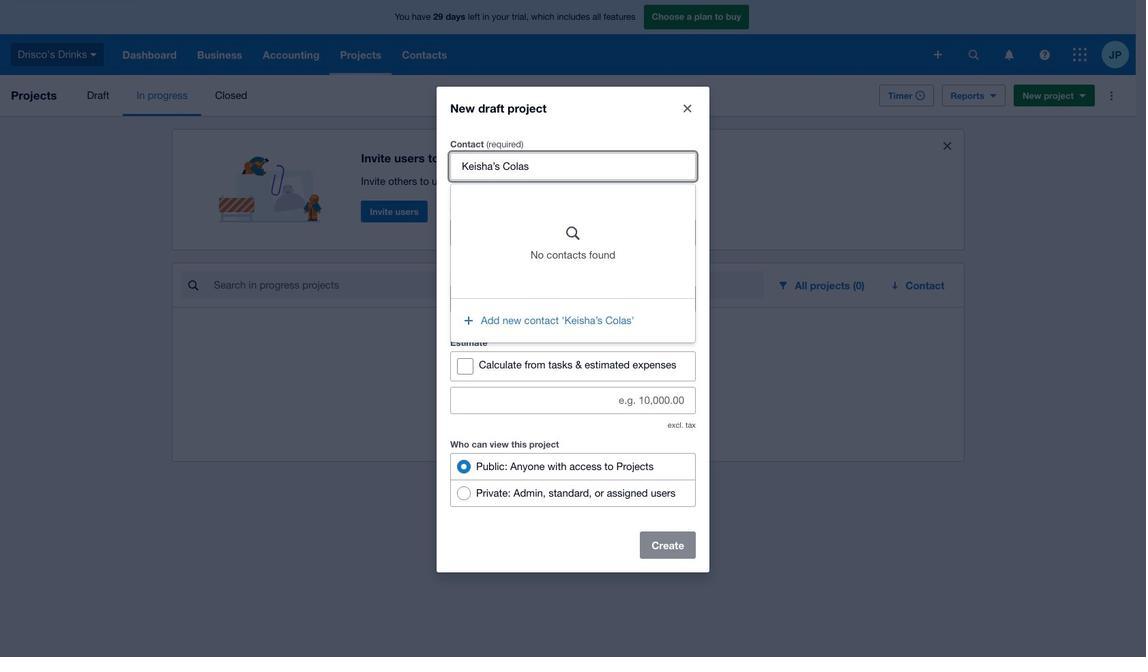 Task type: vqa. For each thing, say whether or not it's contained in the screenshot.
banking preview line graph image
no



Task type: describe. For each thing, give the bounding box(es) containing it.
invite users to projects image
[[219, 141, 328, 223]]

Find or create a contact field
[[451, 153, 695, 179]]



Task type: locate. For each thing, give the bounding box(es) containing it.
e.g. 10,000.00 field
[[451, 387, 695, 413]]

1 vertical spatial group
[[450, 453, 696, 507]]

svg image
[[1074, 48, 1087, 61], [969, 49, 979, 60], [1005, 49, 1014, 60], [934, 51, 943, 59], [90, 53, 97, 56]]

Search in progress projects search field
[[213, 272, 764, 298]]

None field
[[451, 219, 695, 245]]

0 vertical spatial group
[[451, 184, 695, 342]]

svg image
[[1040, 49, 1050, 60]]

Pick a date field
[[483, 286, 695, 312]]

banner
[[0, 0, 1136, 75]]

group
[[451, 184, 695, 342], [450, 453, 696, 507]]

dialog
[[437, 86, 710, 572]]



